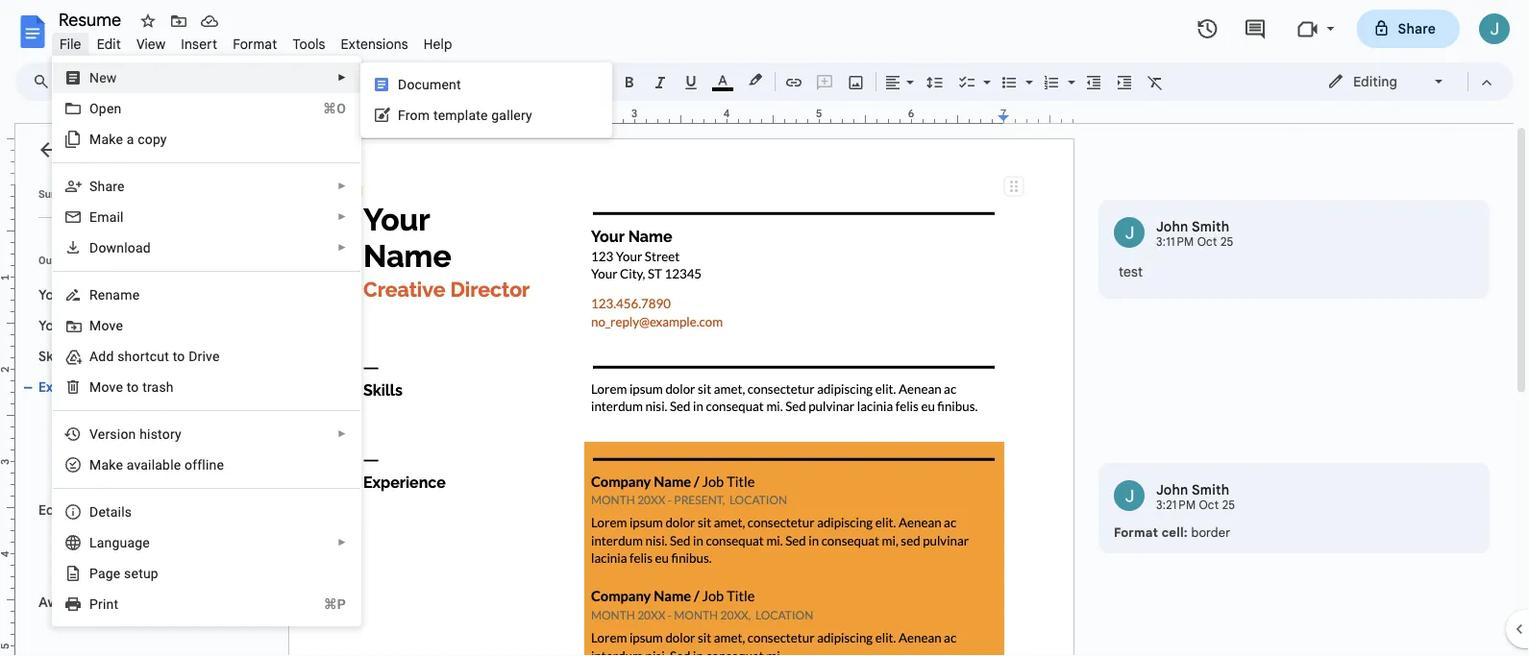 Task type: vqa. For each thing, say whether or not it's contained in the screenshot.


Task type: locate. For each thing, give the bounding box(es) containing it.
page setup g element
[[89, 566, 164, 582]]

0 vertical spatial company name / job title
[[54, 410, 219, 426]]

1 horizontal spatial format
[[1114, 525, 1158, 540]]

document outline element
[[15, 124, 277, 657]]

company up the ma
[[54, 441, 112, 457]]

rint
[[98, 596, 118, 612]]

1 vertical spatial format
[[1114, 525, 1158, 540]]

n
[[89, 70, 99, 86]]

right margin image
[[999, 109, 1073, 123]]

3 ► from the top
[[337, 211, 347, 223]]

0 vertical spatial degree
[[149, 533, 192, 549]]

e
[[116, 457, 123, 473], [113, 566, 121, 582]]

hare
[[98, 178, 125, 194]]

3 company name / job title from the top
[[54, 471, 219, 487]]

oct up border
[[1199, 498, 1219, 513]]

e right pa
[[113, 566, 121, 582]]

t for o
[[127, 379, 131, 395]]

opy
[[145, 131, 167, 147]]

0 vertical spatial t
[[433, 107, 438, 123]]

1 vertical spatial john
[[1156, 482, 1189, 498]]

job up istory
[[165, 410, 188, 426]]

1 vertical spatial title
[[191, 441, 219, 457]]

d
[[398, 76, 407, 92], [89, 240, 98, 256]]

t right move
[[127, 379, 131, 395]]

format left tools menu item in the top of the page
[[233, 36, 277, 52]]

0 vertical spatial 25
[[1221, 235, 1234, 249]]

emplate
[[438, 107, 488, 123]]

your name up m
[[38, 286, 109, 303]]

0 vertical spatial school
[[54, 533, 96, 549]]

awards
[[38, 594, 87, 611]]

version h istory
[[89, 426, 181, 442]]

smith
[[1192, 218, 1230, 235], [1192, 482, 1230, 498]]

0 vertical spatial your name
[[38, 286, 109, 303]]

3:11 pm
[[1156, 235, 1194, 249]]

highlight color image
[[745, 68, 766, 91]]

Star checkbox
[[135, 8, 161, 35]]

0 vertical spatial john
[[1156, 218, 1189, 235]]

6 ► from the top
[[337, 537, 347, 548]]

make
[[89, 131, 123, 147]]

25 inside john smith 3:11 pm oct 25
[[1221, 235, 1234, 249]]

1 vertical spatial oct
[[1199, 498, 1219, 513]]

menu bar
[[52, 25, 460, 57]]

m ove
[[89, 318, 123, 334]]

oct
[[1197, 235, 1217, 249], [1199, 498, 1219, 513]]

⌘p element
[[301, 595, 346, 614]]

1 john from the top
[[1156, 218, 1189, 235]]

2 company name / job title from the top
[[54, 441, 219, 457]]

john right john smith icon
[[1156, 218, 1189, 235]]

1 vertical spatial job
[[165, 441, 188, 457]]

1 vertical spatial your
[[38, 317, 68, 334]]

trash
[[142, 379, 174, 395]]

0 vertical spatial your
[[38, 286, 68, 303]]

oct for john smith 3:21 pm oct 25
[[1199, 498, 1219, 513]]

file menu item
[[52, 33, 89, 55]]

application
[[0, 0, 1529, 657]]

25 inside john smith 3:21 pm oct 25
[[1222, 498, 1235, 513]]

download d element
[[89, 240, 157, 256]]

0 vertical spatial school name / degree
[[54, 533, 192, 549]]

your name
[[38, 286, 109, 303], [38, 317, 109, 334]]

1 your name from the top
[[38, 286, 109, 303]]

format cell: border
[[1114, 525, 1231, 540]]

e mail
[[89, 209, 124, 225]]

25 up border
[[1222, 498, 1235, 513]]

format for format cell: border
[[1114, 525, 1158, 540]]

make available offline k element
[[89, 457, 230, 473]]

smith right john smith icon
[[1192, 218, 1230, 235]]

1 horizontal spatial d
[[398, 76, 407, 92]]

extensions
[[341, 36, 408, 52]]

make a c opy
[[89, 131, 167, 147]]

o
[[131, 379, 139, 395]]

d ocument
[[398, 76, 461, 92]]

john
[[1156, 218, 1189, 235], [1156, 482, 1189, 498]]

0 vertical spatial title
[[191, 410, 219, 426]]

format inside menu item
[[233, 36, 277, 52]]

skills
[[38, 348, 71, 365]]

1 vertical spatial t
[[127, 379, 131, 395]]

help menu item
[[416, 33, 460, 55]]

1 vertical spatial company
[[54, 441, 112, 457]]

► for hare
[[337, 181, 347, 192]]

shortcut
[[117, 348, 169, 364]]

your name up skills
[[38, 317, 109, 334]]

job down istory
[[165, 471, 188, 487]]

share s element
[[89, 178, 130, 194]]

john for john smith 3:11 pm oct 25
[[1156, 218, 1189, 235]]

format menu item
[[225, 33, 285, 55]]

1 vertical spatial 25
[[1222, 498, 1235, 513]]

r ename
[[89, 287, 140, 303]]

1 your from the top
[[38, 286, 68, 303]]

1 horizontal spatial t
[[433, 107, 438, 123]]

new n element
[[89, 70, 123, 86]]

john inside john smith 3:11 pm oct 25
[[1156, 218, 1189, 235]]

t
[[433, 107, 438, 123], [127, 379, 131, 395]]

your
[[38, 286, 68, 303], [38, 317, 68, 334]]

title
[[191, 410, 219, 426], [191, 441, 219, 457], [191, 471, 219, 487]]

1 vertical spatial school
[[54, 564, 96, 580]]

25 for john smith 3:21 pm oct 25
[[1222, 498, 1235, 513]]

2 vertical spatial company name / job title
[[54, 471, 219, 487]]

format down john smith image
[[1114, 525, 1158, 540]]

editing button
[[1314, 67, 1459, 96]]

pen
[[99, 100, 122, 116]]

d up from
[[398, 76, 407, 92]]

25 right 3:11 pm
[[1221, 235, 1234, 249]]

/ up make available offline k element
[[156, 441, 161, 457]]

►
[[337, 72, 347, 83], [337, 181, 347, 192], [337, 211, 347, 223], [337, 242, 347, 253], [337, 429, 347, 440], [337, 537, 347, 548]]

oct for john smith 3:11 pm oct 25
[[1197, 235, 1217, 249]]

1 smith from the top
[[1192, 218, 1230, 235]]

john inside john smith 3:21 pm oct 25
[[1156, 482, 1189, 498]]

1 school from the top
[[54, 533, 96, 549]]

top margin image
[[0, 139, 14, 190]]

4 ► from the top
[[337, 242, 347, 253]]

1 vertical spatial d
[[89, 240, 98, 256]]

2 company from the top
[[54, 441, 112, 457]]

2 school name / degree from the top
[[54, 564, 192, 580]]

1 degree from the top
[[149, 533, 192, 549]]

1 vertical spatial degree
[[149, 564, 192, 580]]

extensions menu item
[[333, 33, 416, 55]]

0 vertical spatial oct
[[1197, 235, 1217, 249]]

0 vertical spatial e
[[116, 457, 123, 473]]

1 vertical spatial company name / job title
[[54, 441, 219, 457]]

application containing share
[[0, 0, 1529, 657]]

2 john from the top
[[1156, 482, 1189, 498]]

company up "education"
[[54, 471, 112, 487]]

1 vertical spatial smith
[[1192, 482, 1230, 498]]

o pen
[[89, 100, 122, 116]]

⌘o element
[[300, 99, 346, 118]]

1 job from the top
[[165, 410, 188, 426]]

menu bar containing file
[[52, 25, 460, 57]]

1 vertical spatial e
[[113, 566, 121, 582]]

ocument
[[407, 76, 461, 92]]

insert
[[181, 36, 217, 52]]

a
[[127, 131, 134, 147]]

offline
[[185, 457, 224, 473]]

company
[[54, 410, 112, 426], [54, 441, 112, 457], [54, 471, 112, 487]]

job up make available offline k element
[[165, 441, 188, 457]]

/
[[156, 410, 161, 426], [156, 441, 161, 457], [156, 471, 161, 487], [140, 533, 145, 549], [140, 564, 145, 580]]

25
[[1221, 235, 1234, 249], [1222, 498, 1235, 513]]

degree up setup
[[149, 533, 192, 549]]

help
[[424, 36, 452, 52]]

view menu item
[[129, 33, 173, 55]]

school name / degree
[[54, 533, 192, 549], [54, 564, 192, 580]]

edit
[[97, 36, 121, 52]]

john for john smith 3:21 pm oct 25
[[1156, 482, 1189, 498]]

tools menu item
[[285, 33, 333, 55]]

0 vertical spatial d
[[398, 76, 407, 92]]

d down e
[[89, 240, 98, 256]]

smith inside john smith 3:11 pm oct 25
[[1192, 218, 1230, 235]]

menu bar banner
[[0, 0, 1529, 657]]

border
[[1191, 525, 1231, 540]]

0 horizontal spatial t
[[127, 379, 131, 395]]

school down "education"
[[54, 533, 96, 549]]

john up format cell: border on the bottom of page
[[1156, 482, 1189, 498]]

email e element
[[89, 209, 129, 225]]

your down outline
[[38, 286, 68, 303]]

mode and view toolbar
[[1313, 62, 1502, 101]]

0 vertical spatial job
[[165, 410, 188, 426]]

0 vertical spatial format
[[233, 36, 277, 52]]

oct inside john smith 3:11 pm oct 25
[[1197, 235, 1217, 249]]

⌘p
[[324, 596, 346, 612]]

outline heading
[[15, 253, 261, 280]]

format
[[233, 36, 277, 52], [1114, 525, 1158, 540]]

degree
[[149, 533, 192, 549], [149, 564, 192, 580]]

smith up border
[[1192, 482, 1230, 498]]

john smith image
[[1114, 481, 1145, 511]]

s hare
[[89, 178, 125, 194]]

e for g
[[113, 566, 121, 582]]

editing
[[1353, 73, 1397, 90]]

company down experience
[[54, 410, 112, 426]]

oct inside john smith 3:21 pm oct 25
[[1199, 498, 1219, 513]]

1 vertical spatial school name / degree
[[54, 564, 192, 580]]

1 ► from the top
[[337, 72, 347, 83]]

t right from
[[433, 107, 438, 123]]

0 vertical spatial smith
[[1192, 218, 1230, 235]]

job
[[165, 410, 188, 426], [165, 441, 188, 457], [165, 471, 188, 487]]

2 ► from the top
[[337, 181, 347, 192]]

m
[[89, 318, 101, 334]]

share
[[1398, 20, 1436, 37]]

3 title from the top
[[191, 471, 219, 487]]

available
[[127, 457, 181, 473]]

d for ocument
[[398, 76, 407, 92]]

2 vertical spatial job
[[165, 471, 188, 487]]

/ down istory
[[156, 471, 161, 487]]

1 vertical spatial your name
[[38, 317, 109, 334]]

document d element
[[398, 76, 467, 92]]

smith inside john smith 3:21 pm oct 25
[[1192, 482, 1230, 498]]

menu
[[52, 56, 361, 627], [360, 62, 612, 137]]

list
[[1099, 200, 1490, 554]]

degree down anguage
[[149, 564, 192, 580]]

move t o trash
[[89, 379, 174, 395]]

► for anguage
[[337, 537, 347, 548]]

2 degree from the top
[[149, 564, 192, 580]]

name
[[71, 286, 109, 303], [71, 317, 109, 334], [116, 410, 152, 426], [116, 441, 152, 457], [116, 471, 152, 487], [100, 533, 136, 549], [100, 564, 136, 580]]

list containing john smith
[[1099, 200, 1490, 554]]

2 vertical spatial title
[[191, 471, 219, 487]]

your up skills
[[38, 317, 68, 334]]

e right the ma
[[116, 457, 123, 473]]

john smith image
[[1114, 217, 1145, 248]]

0 horizontal spatial d
[[89, 240, 98, 256]]

school up awards at the bottom left of the page
[[54, 564, 96, 580]]

oct right 3:11 pm
[[1197, 235, 1217, 249]]

0 vertical spatial company
[[54, 410, 112, 426]]

align & indent image
[[882, 68, 904, 95]]

k
[[109, 457, 116, 473]]

summary
[[38, 188, 84, 200]]

0 horizontal spatial format
[[233, 36, 277, 52]]

2 school from the top
[[54, 564, 96, 580]]

2 vertical spatial company
[[54, 471, 112, 487]]

2 smith from the top
[[1192, 482, 1230, 498]]



Task type: describe. For each thing, give the bounding box(es) containing it.
gallery
[[491, 107, 532, 123]]

add shortcut to drive
[[89, 348, 220, 364]]

ove
[[101, 318, 123, 334]]

edit menu item
[[89, 33, 129, 55]]

c
[[138, 131, 145, 147]]

ma k e available offline
[[89, 457, 224, 473]]

drive
[[189, 348, 220, 364]]

2 your name from the top
[[38, 317, 109, 334]]

1 school name / degree from the top
[[54, 533, 192, 549]]

ma
[[89, 457, 109, 473]]

add
[[89, 348, 114, 364]]

move
[[89, 379, 123, 395]]

p
[[89, 596, 98, 612]]

1 company name / job title from the top
[[54, 410, 219, 426]]

2 title from the top
[[191, 441, 219, 457]]

pa g e setup
[[89, 566, 159, 582]]

menu bar inside menu bar banner
[[52, 25, 460, 57]]

experience
[[38, 379, 111, 396]]

test
[[1119, 263, 1143, 280]]

l
[[89, 535, 97, 551]]

menu containing n
[[52, 56, 361, 627]]

version history h element
[[89, 426, 187, 442]]

istory
[[147, 426, 181, 442]]

3 job from the top
[[165, 471, 188, 487]]

line & paragraph spacing image
[[924, 68, 946, 95]]

language l element
[[89, 535, 156, 551]]

3:21 pm
[[1156, 498, 1196, 513]]

from t emplate gallery
[[398, 107, 532, 123]]

anguage
[[97, 535, 150, 551]]

Menus field
[[24, 68, 66, 95]]

2 your from the top
[[38, 317, 68, 334]]

john smith 3:11 pm oct 25
[[1156, 218, 1234, 249]]

3 company from the top
[[54, 471, 112, 487]]

ownload
[[98, 240, 151, 256]]

1 company from the top
[[54, 410, 112, 426]]

insert image image
[[845, 68, 867, 95]]

d ownload
[[89, 240, 151, 256]]

1 title from the top
[[191, 410, 219, 426]]

share button
[[1357, 10, 1460, 48]]

to
[[173, 348, 185, 364]]

mail
[[97, 209, 124, 225]]

view
[[136, 36, 166, 52]]

move to trash t element
[[89, 379, 180, 395]]

r
[[89, 287, 98, 303]]

/ up setup
[[140, 533, 145, 549]]

summary heading
[[38, 186, 84, 202]]

25 for john smith 3:11 pm oct 25
[[1221, 235, 1234, 249]]

details b element
[[89, 504, 138, 520]]

g
[[106, 566, 113, 582]]

menu containing d
[[360, 62, 612, 137]]

Rename text field
[[52, 8, 133, 31]]

cell:
[[1162, 525, 1188, 540]]

⌘o
[[323, 100, 346, 116]]

main toolbar
[[57, 67, 1171, 96]]

e for k
[[116, 457, 123, 473]]

left margin image
[[289, 109, 363, 123]]

outline
[[38, 254, 73, 266]]

john smith 3:21 pm oct 25
[[1156, 482, 1235, 513]]

smith for john smith 3:21 pm oct 25
[[1192, 482, 1230, 498]]

print p element
[[89, 596, 124, 612]]

format for format
[[233, 36, 277, 52]]

move m element
[[89, 318, 129, 334]]

► for ownload
[[337, 242, 347, 253]]

pa
[[89, 566, 106, 582]]

d for ownload
[[89, 240, 98, 256]]

l anguage
[[89, 535, 150, 551]]

o
[[89, 100, 99, 116]]

open o element
[[89, 100, 127, 116]]

ew
[[99, 70, 117, 86]]

2 job from the top
[[165, 441, 188, 457]]

► for ew
[[337, 72, 347, 83]]

details
[[89, 504, 132, 520]]

ename
[[98, 287, 140, 303]]

/ up istory
[[156, 410, 161, 426]]

p rint
[[89, 596, 118, 612]]

setup
[[124, 566, 159, 582]]

rename r element
[[89, 287, 145, 303]]

insert menu item
[[173, 33, 225, 55]]

numbered list menu image
[[1063, 69, 1076, 76]]

education
[[38, 502, 103, 519]]

s
[[89, 178, 98, 194]]

list inside application
[[1099, 200, 1490, 554]]

make a copy c element
[[89, 131, 173, 147]]

h
[[140, 426, 147, 442]]

e
[[89, 209, 97, 225]]

5 ► from the top
[[337, 429, 347, 440]]

version
[[89, 426, 136, 442]]

t for emplate
[[433, 107, 438, 123]]

from
[[398, 107, 430, 123]]

from template gallery t element
[[398, 107, 538, 123]]

smith for john smith 3:11 pm oct 25
[[1192, 218, 1230, 235]]

/ right g
[[140, 564, 145, 580]]

add shortcut to drive , element
[[89, 348, 225, 364]]

tools
[[293, 36, 325, 52]]

n ew
[[89, 70, 117, 86]]

► for mail
[[337, 211, 347, 223]]

text color image
[[712, 68, 733, 91]]

file
[[60, 36, 81, 52]]



